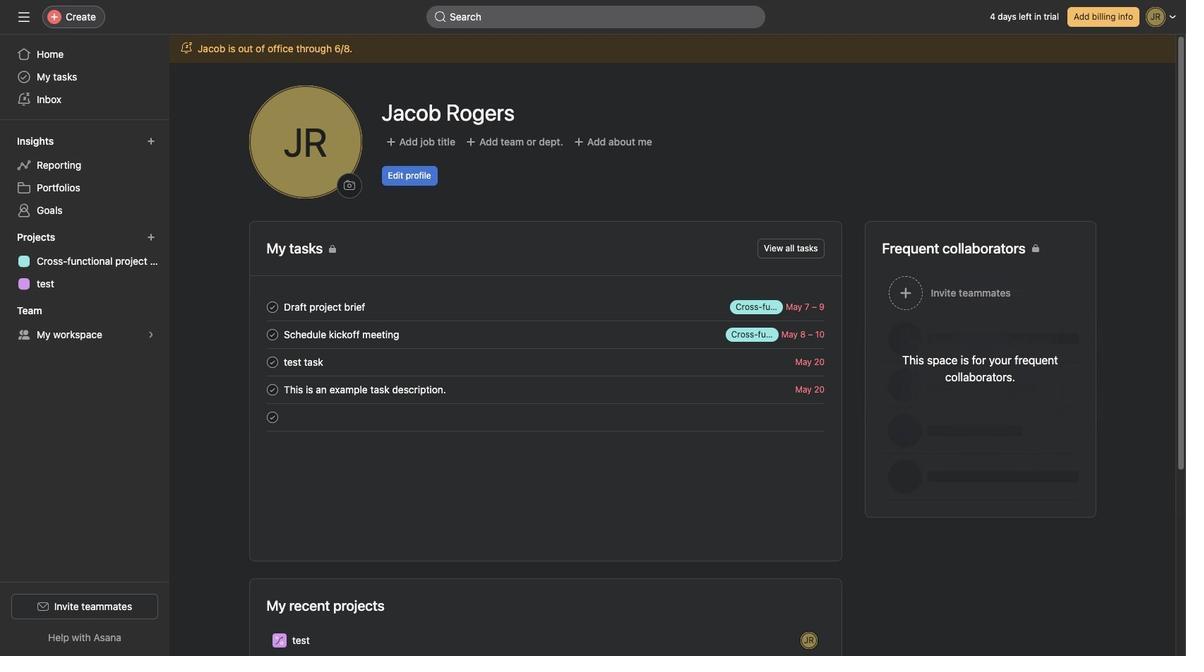Task type: vqa. For each thing, say whether or not it's contained in the screenshot.
jr image to the top
yes



Task type: describe. For each thing, give the bounding box(es) containing it.
mark complete checkbox for 4th list item from the bottom of the page
[[264, 381, 281, 398]]

2 list item from the top
[[250, 321, 842, 348]]

new project or portfolio image
[[147, 233, 155, 242]]

5 list item from the top
[[250, 403, 842, 431]]

mark complete image for 7th list item from the bottom's mark complete option
[[264, 298, 281, 315]]

6 list item from the top
[[250, 627, 842, 654]]

7 list item from the top
[[250, 654, 842, 656]]

new insights image
[[147, 137, 155, 145]]

4 list item from the top
[[250, 376, 842, 403]]

mark complete image for 4th list item from the bottom of the page's mark complete checkbox
[[264, 381, 281, 398]]

insights element
[[0, 129, 170, 225]]



Task type: locate. For each thing, give the bounding box(es) containing it.
global element
[[0, 35, 170, 119]]

mark complete image for mark complete option for second list item
[[264, 326, 281, 343]]

0 vertical spatial jr image
[[284, 85, 327, 198]]

mark complete checkbox for 7th list item from the bottom
[[264, 298, 281, 315]]

2 mark complete checkbox from the top
[[264, 381, 281, 398]]

mark complete image for 3rd list item from the top's mark complete checkbox
[[264, 353, 281, 370]]

list box
[[427, 6, 766, 28]]

list item
[[250, 293, 842, 321], [250, 321, 842, 348], [250, 348, 842, 376], [250, 376, 842, 403], [250, 403, 842, 431], [250, 627, 842, 654], [250, 654, 842, 656]]

teams element
[[0, 298, 170, 349]]

1 vertical spatial jr image
[[804, 632, 814, 649]]

0 vertical spatial mark complete checkbox
[[264, 298, 281, 315]]

3 mark complete image from the top
[[264, 353, 281, 370]]

Mark complete checkbox
[[264, 298, 281, 315], [264, 326, 281, 343]]

2 mark complete image from the top
[[264, 326, 281, 343]]

projects element
[[0, 225, 170, 298]]

1 mark complete image from the top
[[264, 298, 281, 315]]

0 vertical spatial mark complete checkbox
[[264, 353, 281, 370]]

line_and_symbols image
[[275, 636, 284, 645]]

jr image
[[284, 85, 327, 198], [804, 632, 814, 649]]

0 horizontal spatial jr image
[[284, 85, 327, 198]]

upload new photo image
[[344, 180, 355, 191]]

see details, my workspace image
[[147, 331, 155, 339]]

1 vertical spatial mark complete checkbox
[[264, 326, 281, 343]]

2 vertical spatial mark complete checkbox
[[264, 409, 281, 426]]

2 mark complete checkbox from the top
[[264, 326, 281, 343]]

4 mark complete image from the top
[[264, 381, 281, 398]]

1 vertical spatial mark complete checkbox
[[264, 381, 281, 398]]

mark complete checkbox for second list item
[[264, 326, 281, 343]]

3 list item from the top
[[250, 348, 842, 376]]

1 mark complete checkbox from the top
[[264, 298, 281, 315]]

jr image inside list item
[[804, 632, 814, 649]]

mark complete checkbox for 3rd list item from the top
[[264, 353, 281, 370]]

Mark complete checkbox
[[264, 353, 281, 370], [264, 381, 281, 398], [264, 409, 281, 426]]

1 horizontal spatial jr image
[[804, 632, 814, 649]]

1 mark complete checkbox from the top
[[264, 353, 281, 370]]

mark complete image for third mark complete checkbox from the top of the page
[[264, 409, 281, 426]]

5 mark complete image from the top
[[264, 409, 281, 426]]

prominent image
[[435, 11, 446, 23]]

mark complete image
[[264, 298, 281, 315], [264, 326, 281, 343], [264, 353, 281, 370], [264, 381, 281, 398], [264, 409, 281, 426]]

hide sidebar image
[[18, 11, 30, 23]]

3 mark complete checkbox from the top
[[264, 409, 281, 426]]

1 list item from the top
[[250, 293, 842, 321]]



